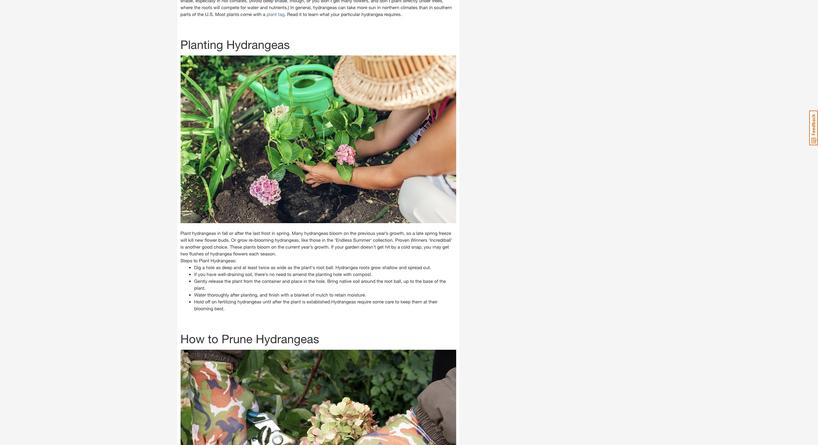 Task type: vqa. For each thing, say whether or not it's contained in the screenshot.
Mulch in the left of the page
yes



Task type: locate. For each thing, give the bounding box(es) containing it.
1 horizontal spatial if
[[331, 245, 334, 250]]

1 as from the left
[[216, 265, 221, 271]]

hydrangeas,
[[275, 238, 300, 243]]

2 as from the left
[[271, 265, 276, 271]]

on right off
[[212, 299, 217, 305]]

1 vertical spatial your
[[335, 245, 344, 250]]

1 vertical spatial if
[[194, 272, 197, 278]]

0 horizontal spatial hydrangeas
[[192, 231, 216, 236]]

the right the until
[[283, 299, 290, 305]]

plant left 'tag'
[[267, 11, 277, 17]]

grow right roots
[[371, 265, 381, 271]]

late
[[417, 231, 424, 236]]

2 horizontal spatial hydrangeas
[[305, 231, 328, 236]]

0 horizontal spatial is
[[181, 245, 184, 250]]

blooming down off
[[194, 306, 213, 312]]

flower
[[205, 238, 217, 243]]

with
[[343, 272, 352, 278], [281, 293, 289, 298]]

steps
[[181, 258, 192, 264]]

0 vertical spatial hole
[[206, 265, 215, 271]]

get down 'incrediball'
[[443, 245, 449, 250]]

1 horizontal spatial plant
[[267, 11, 277, 17]]

many
[[292, 231, 303, 236]]

at left their
[[424, 299, 428, 305]]

on
[[344, 231, 349, 236], [272, 245, 277, 250], [212, 299, 217, 305]]

to right need on the left of the page
[[288, 272, 292, 278]]

winners
[[411, 238, 428, 243]]

2 vertical spatial after
[[273, 299, 282, 305]]

2 vertical spatial plant
[[291, 299, 301, 305]]

'endless
[[335, 238, 352, 243]]

0 horizontal spatial plant
[[232, 279, 243, 284]]

plant
[[267, 11, 277, 17], [232, 279, 243, 284], [291, 299, 301, 305]]

of left the mulch
[[311, 293, 315, 298]]

1 vertical spatial is
[[302, 299, 306, 305]]

in up growth.
[[322, 238, 326, 243]]

keep
[[401, 299, 411, 305]]

you
[[424, 245, 432, 250], [198, 272, 206, 278]]

0 vertical spatial hydrangea
[[362, 11, 383, 17]]

you up gently in the left of the page
[[198, 272, 206, 278]]

fertilizing
[[218, 299, 236, 305]]

hole
[[206, 265, 215, 271], [334, 272, 342, 278]]

with down hydrangea
[[343, 272, 352, 278]]

your inside plant hydrangeas in fall or after the last frost in spring. many hydrangeas bloom on the previous year's growth, so a late spring freeze will kill new flower buds. or grow re-blooming hydrangeas, like those in the 'endless summer' collection. proven winners 'incrediball' is another good choice. these plants bloom on the current year's growth. if your garden doesn't get hit by a cold snap, you may get two flushes of hydrangea flowers each season. steps to plant hydrangeas: dig a hole as deep and at least twice as wide as the plant's root ball. hydrangea roots grow shallow and spread out. if you have well-draining soil, there's no need to amend the planting hole with compost. gently release the plant from the container and place in the hole. bring native soil around the root ball, up to the base of the plant. water thoroughly after planting, and finish with a blanket of mulch to retain moisture. hold off on fertilizing hydrangeas until after the plant is established.hydrangeas require some care to keep them at their blooming best.
[[335, 245, 344, 250]]

2 horizontal spatial as
[[288, 265, 293, 271]]

hydrangea
[[362, 11, 383, 17], [210, 251, 232, 257]]

hydrangeas
[[192, 231, 216, 236], [305, 231, 328, 236], [238, 299, 262, 305]]

2 horizontal spatial plant
[[291, 299, 301, 305]]

as up well-
[[216, 265, 221, 271]]

a right by
[[398, 245, 400, 250]]

1 horizontal spatial on
[[272, 245, 277, 250]]

another
[[185, 245, 201, 250]]

is
[[181, 245, 184, 250], [302, 299, 306, 305]]

shallow
[[383, 265, 398, 271]]

to right it
[[303, 11, 307, 17]]

2 vertical spatial of
[[311, 293, 315, 298]]

ball.
[[326, 265, 334, 271]]

your down 'endless
[[335, 245, 344, 250]]

snap,
[[412, 245, 423, 250]]

care
[[385, 299, 394, 305]]

after right or
[[235, 231, 244, 236]]

0 horizontal spatial grow
[[238, 238, 248, 243]]

established.hydrangeas
[[307, 299, 356, 305]]

0 horizontal spatial blooming
[[194, 306, 213, 312]]

grow right or
[[238, 238, 248, 243]]

1 horizontal spatial plant
[[199, 258, 209, 264]]

hydrangeas up new
[[192, 231, 216, 236]]

if down dig at the bottom left
[[194, 272, 197, 278]]

1 horizontal spatial get
[[443, 245, 449, 250]]

after
[[235, 231, 244, 236], [230, 293, 240, 298], [273, 299, 282, 305]]

after up fertilizing
[[230, 293, 240, 298]]

bloom up 'endless
[[330, 231, 343, 236]]

hydrangeas down planting,
[[238, 299, 262, 305]]

hydrangeas up 'those'
[[305, 231, 328, 236]]

1 horizontal spatial year's
[[377, 231, 389, 236]]

1 horizontal spatial as
[[271, 265, 276, 271]]

1 vertical spatial at
[[424, 299, 428, 305]]

0 horizontal spatial plant
[[181, 231, 191, 236]]

get
[[377, 245, 384, 250], [443, 245, 449, 250]]

plant
[[181, 231, 191, 236], [199, 258, 209, 264]]

1 horizontal spatial grow
[[371, 265, 381, 271]]

like
[[301, 238, 308, 243]]

1 horizontal spatial of
[[311, 293, 315, 298]]

cold
[[402, 245, 410, 250]]

get left hit
[[377, 245, 384, 250]]

0 vertical spatial hydrangeas
[[227, 38, 290, 52]]

plant down draining
[[232, 279, 243, 284]]

0 vertical spatial blooming
[[255, 238, 274, 243]]

root up planting
[[317, 265, 325, 271]]

1 vertical spatial plant
[[232, 279, 243, 284]]

is down will at the left bottom of page
[[181, 245, 184, 250]]

0 horizontal spatial of
[[205, 251, 209, 257]]

1 vertical spatial grow
[[371, 265, 381, 271]]

1 vertical spatial root
[[385, 279, 393, 284]]

each
[[249, 251, 259, 257]]

growth.
[[315, 245, 330, 250]]

good
[[202, 245, 213, 250]]

how
[[181, 333, 205, 347]]

after down finish
[[273, 299, 282, 305]]

2 vertical spatial on
[[212, 299, 217, 305]]

0 horizontal spatial bloom
[[257, 245, 270, 250]]

spring.
[[277, 231, 291, 236]]

plant up will at the left bottom of page
[[181, 231, 191, 236]]

or
[[231, 238, 236, 243]]

out.
[[424, 265, 431, 271]]

dig
[[194, 265, 201, 271]]

hole up bring
[[334, 272, 342, 278]]

as up no
[[271, 265, 276, 271]]

native
[[340, 279, 352, 284]]

0 horizontal spatial if
[[194, 272, 197, 278]]

the up summer'
[[350, 231, 357, 236]]

hydrangea left requires.
[[362, 11, 383, 17]]

bloom up season.
[[257, 245, 270, 250]]

0 horizontal spatial as
[[216, 265, 221, 271]]

0 vertical spatial root
[[317, 265, 325, 271]]

year's down like
[[301, 245, 313, 250]]

of right base
[[435, 279, 439, 284]]

0 horizontal spatial with
[[281, 293, 289, 298]]

season.
[[260, 251, 276, 257]]

at left least at the left of page
[[243, 265, 247, 271]]

0 vertical spatial grow
[[238, 238, 248, 243]]

need
[[276, 272, 286, 278]]

water
[[194, 293, 206, 298]]

on up 'endless
[[344, 231, 349, 236]]

planting
[[316, 272, 332, 278]]

requires.
[[385, 11, 402, 17]]

1 vertical spatial of
[[435, 279, 439, 284]]

your right "what"
[[331, 11, 340, 17]]

root
[[317, 265, 325, 271], [385, 279, 393, 284]]

the right around
[[377, 279, 383, 284]]

the left hole.
[[309, 279, 315, 284]]

0 horizontal spatial year's
[[301, 245, 313, 250]]

0 horizontal spatial on
[[212, 299, 217, 305]]

2 horizontal spatial of
[[435, 279, 439, 284]]

1 horizontal spatial root
[[385, 279, 393, 284]]

0 vertical spatial plant
[[267, 11, 277, 17]]

hydrangea down 'choice.'
[[210, 251, 232, 257]]

1 vertical spatial after
[[230, 293, 240, 298]]

1 horizontal spatial at
[[424, 299, 428, 305]]

place
[[291, 279, 303, 284]]

hold
[[194, 299, 204, 305]]

year's up collection.
[[377, 231, 389, 236]]

plant down blanket
[[291, 299, 301, 305]]

hydrangeas:
[[211, 258, 237, 264]]

new
[[195, 238, 204, 243]]

to right up
[[410, 279, 414, 284]]

of
[[205, 251, 209, 257], [435, 279, 439, 284], [311, 293, 315, 298]]

1 vertical spatial hole
[[334, 272, 342, 278]]

0 vertical spatial at
[[243, 265, 247, 271]]

plant up dig at the bottom left
[[199, 258, 209, 264]]

to
[[303, 11, 307, 17], [194, 258, 198, 264], [288, 272, 292, 278], [410, 279, 414, 284], [330, 293, 334, 298], [395, 299, 400, 305], [208, 333, 218, 347]]

of down good
[[205, 251, 209, 257]]

you left may
[[424, 245, 432, 250]]

as right wide
[[288, 265, 293, 271]]

and left spread
[[399, 265, 407, 271]]

to right care
[[395, 299, 400, 305]]

and up the until
[[260, 293, 268, 298]]

from
[[244, 279, 253, 284]]

0 vertical spatial plant
[[181, 231, 191, 236]]

is down blanket
[[302, 299, 306, 305]]

1 vertical spatial plant
[[199, 258, 209, 264]]

root left ball,
[[385, 279, 393, 284]]

1 vertical spatial blooming
[[194, 306, 213, 312]]

on up season.
[[272, 245, 277, 250]]

year's
[[377, 231, 389, 236], [301, 245, 313, 250]]

a right dig at the bottom left
[[202, 265, 205, 271]]

1 horizontal spatial with
[[343, 272, 352, 278]]

0 vertical spatial on
[[344, 231, 349, 236]]

0 horizontal spatial hydrangea
[[210, 251, 232, 257]]

1 vertical spatial year's
[[301, 245, 313, 250]]

with right finish
[[281, 293, 289, 298]]

last
[[253, 231, 260, 236]]

0 horizontal spatial get
[[377, 245, 384, 250]]

it
[[299, 11, 302, 17]]

1 horizontal spatial bloom
[[330, 231, 343, 236]]

container
[[262, 279, 281, 284]]

hole up have
[[206, 265, 215, 271]]

1 vertical spatial hydrangea
[[210, 251, 232, 257]]

1 horizontal spatial is
[[302, 299, 306, 305]]

0 vertical spatial year's
[[377, 231, 389, 236]]

tag
[[278, 11, 285, 17]]

1 horizontal spatial blooming
[[255, 238, 274, 243]]

3 as from the left
[[288, 265, 293, 271]]

blooming down frost
[[255, 238, 274, 243]]

1 horizontal spatial you
[[424, 245, 432, 250]]

wide
[[277, 265, 287, 271]]

re-
[[249, 238, 255, 243]]

if right growth.
[[331, 245, 334, 250]]

0 vertical spatial with
[[343, 272, 352, 278]]

your
[[331, 11, 340, 17], [335, 245, 344, 250]]

these
[[230, 245, 242, 250]]

1 vertical spatial you
[[198, 272, 206, 278]]

blanket
[[294, 293, 309, 298]]

the
[[245, 231, 252, 236], [350, 231, 357, 236], [327, 238, 334, 243], [278, 245, 284, 250], [294, 265, 300, 271], [308, 272, 315, 278], [225, 279, 231, 284], [254, 279, 261, 284], [309, 279, 315, 284], [377, 279, 383, 284], [416, 279, 422, 284], [440, 279, 446, 284], [283, 299, 290, 305]]



Task type: describe. For each thing, give the bounding box(es) containing it.
0 vertical spatial bloom
[[330, 231, 343, 236]]

1 vertical spatial bloom
[[257, 245, 270, 250]]

base
[[423, 279, 433, 284]]

those
[[310, 238, 321, 243]]

0 horizontal spatial hole
[[206, 265, 215, 271]]

by
[[392, 245, 397, 250]]

0 vertical spatial after
[[235, 231, 244, 236]]

1 get from the left
[[377, 245, 384, 250]]

hydrangea
[[336, 265, 358, 271]]

amend
[[293, 272, 307, 278]]

a left blanket
[[291, 293, 293, 298]]

the down there's
[[254, 279, 261, 284]]

the up growth.
[[327, 238, 334, 243]]

deep
[[222, 265, 232, 271]]

planting hydrangeas
[[181, 38, 290, 52]]

plants
[[244, 245, 256, 250]]

'incrediball'
[[429, 238, 453, 243]]

have
[[207, 272, 217, 278]]

best.
[[215, 306, 225, 312]]

1 vertical spatial on
[[272, 245, 277, 250]]

roots
[[359, 265, 370, 271]]

ball,
[[394, 279, 403, 284]]

in right place
[[304, 279, 307, 284]]

growth,
[[390, 231, 405, 236]]

planting,
[[241, 293, 259, 298]]

1 vertical spatial hydrangeas
[[256, 333, 319, 347]]

gently
[[194, 279, 208, 284]]

plant hydrangeas in fall or after the last frost in spring. many hydrangeas bloom on the previous year's growth, so a late spring freeze will kill new flower buds. or grow re-blooming hydrangeas, like those in the 'endless summer' collection. proven winners 'incrediball' is another good choice. these plants bloom on the current year's growth. if your garden doesn't get hit by a cold snap, you may get two flushes of hydrangea flowers each season. steps to plant hydrangeas: dig a hole as deep and at least twice as wide as the plant's root ball. hydrangea roots grow shallow and spread out. if you have well-draining soil, there's no need to amend the planting hole with compost. gently release the plant from the container and place in the hole. bring native soil around the root ball, up to the base of the plant. water thoroughly after planting, and finish with a blanket of mulch to retain moisture. hold off on fertilizing hydrangeas until after the plant is established.hydrangeas require some care to keep them at their blooming best.
[[181, 231, 453, 312]]

plant tag link
[[267, 11, 285, 17]]

spring
[[425, 231, 438, 236]]

kill
[[188, 238, 194, 243]]

no
[[270, 272, 275, 278]]

plant.
[[194, 286, 206, 291]]

buds.
[[219, 238, 230, 243]]

draining
[[228, 272, 244, 278]]

0 horizontal spatial at
[[243, 265, 247, 271]]

a right 'so'
[[413, 231, 415, 236]]

spread
[[408, 265, 422, 271]]

the down plant's
[[308, 272, 315, 278]]

soil
[[353, 279, 360, 284]]

1 vertical spatial with
[[281, 293, 289, 298]]

and up draining
[[234, 265, 241, 271]]

their
[[429, 299, 438, 305]]

hydrangea inside plant hydrangeas in fall or after the last frost in spring. many hydrangeas bloom on the previous year's growth, so a late spring freeze will kill new flower buds. or grow re-blooming hydrangeas, like those in the 'endless summer' collection. proven winners 'incrediball' is another good choice. these plants bloom on the current year's growth. if your garden doesn't get hit by a cold snap, you may get two flushes of hydrangea flowers each season. steps to plant hydrangeas: dig a hole as deep and at least twice as wide as the plant's root ball. hydrangea roots grow shallow and spread out. if you have well-draining soil, there's no need to amend the planting hole with compost. gently release the plant from the container and place in the hole. bring native soil around the root ball, up to the base of the plant. water thoroughly after planting, and finish with a blanket of mulch to retain moisture. hold off on fertilizing hydrangeas until after the plant is established.hydrangeas require some care to keep them at their blooming best.
[[210, 251, 232, 257]]

doesn't
[[361, 245, 376, 250]]

feedback link image
[[810, 110, 819, 146]]

the down hydrangeas,
[[278, 245, 284, 250]]

flushes
[[189, 251, 204, 257]]

well-
[[218, 272, 228, 278]]

will
[[181, 238, 187, 243]]

2 horizontal spatial on
[[344, 231, 349, 236]]

fall
[[222, 231, 228, 236]]

twice
[[259, 265, 270, 271]]

planting
[[181, 38, 223, 52]]

freeze
[[439, 231, 451, 236]]

0 horizontal spatial you
[[198, 272, 206, 278]]

collection.
[[373, 238, 394, 243]]

off
[[205, 299, 210, 305]]

soil,
[[245, 272, 254, 278]]

and down need on the left of the page
[[282, 279, 290, 284]]

0 vertical spatial you
[[424, 245, 432, 250]]

0 vertical spatial your
[[331, 11, 340, 17]]

in left fall
[[217, 231, 221, 236]]

someone pruning hydrangeas in a garden. image
[[181, 350, 456, 446]]

in right frost
[[272, 231, 275, 236]]

.
[[285, 11, 286, 17]]

may
[[433, 245, 442, 250]]

gardener planting hydrangeas in a garden. image
[[181, 55, 456, 224]]

moisture.
[[348, 293, 367, 298]]

0 vertical spatial if
[[331, 245, 334, 250]]

garden
[[345, 245, 360, 250]]

flowers
[[233, 251, 248, 257]]

mulch
[[316, 293, 328, 298]]

the left base
[[416, 279, 422, 284]]

some
[[373, 299, 384, 305]]

prune
[[222, 333, 253, 347]]

plant tag . read it to learn what your particular hydrangea requires.
[[267, 11, 402, 17]]

release
[[209, 279, 223, 284]]

proven
[[395, 238, 410, 243]]

so
[[407, 231, 412, 236]]

2 get from the left
[[443, 245, 449, 250]]

to down flushes
[[194, 258, 198, 264]]

finish
[[269, 293, 280, 298]]

them
[[412, 299, 422, 305]]

the up amend
[[294, 265, 300, 271]]

bring
[[328, 279, 338, 284]]

the down well-
[[225, 279, 231, 284]]

the up re-
[[245, 231, 252, 236]]

what
[[320, 11, 330, 17]]

or
[[229, 231, 234, 236]]

frost
[[261, 231, 271, 236]]

1 horizontal spatial hole
[[334, 272, 342, 278]]

0 vertical spatial of
[[205, 251, 209, 257]]

to up established.hydrangeas
[[330, 293, 334, 298]]

two
[[181, 251, 188, 257]]

0 horizontal spatial root
[[317, 265, 325, 271]]

summer'
[[353, 238, 372, 243]]

there's
[[255, 272, 268, 278]]

to right how
[[208, 333, 218, 347]]

how to prune hydrangeas
[[181, 333, 319, 347]]

read
[[287, 11, 298, 17]]

hit
[[385, 245, 390, 250]]

compost.
[[353, 272, 373, 278]]

0 vertical spatial is
[[181, 245, 184, 250]]

until
[[263, 299, 271, 305]]

1 horizontal spatial hydrangeas
[[238, 299, 262, 305]]

plant's
[[302, 265, 315, 271]]

least
[[248, 265, 258, 271]]

around
[[361, 279, 376, 284]]

1 horizontal spatial hydrangea
[[362, 11, 383, 17]]

the right base
[[440, 279, 446, 284]]

hole.
[[316, 279, 326, 284]]



